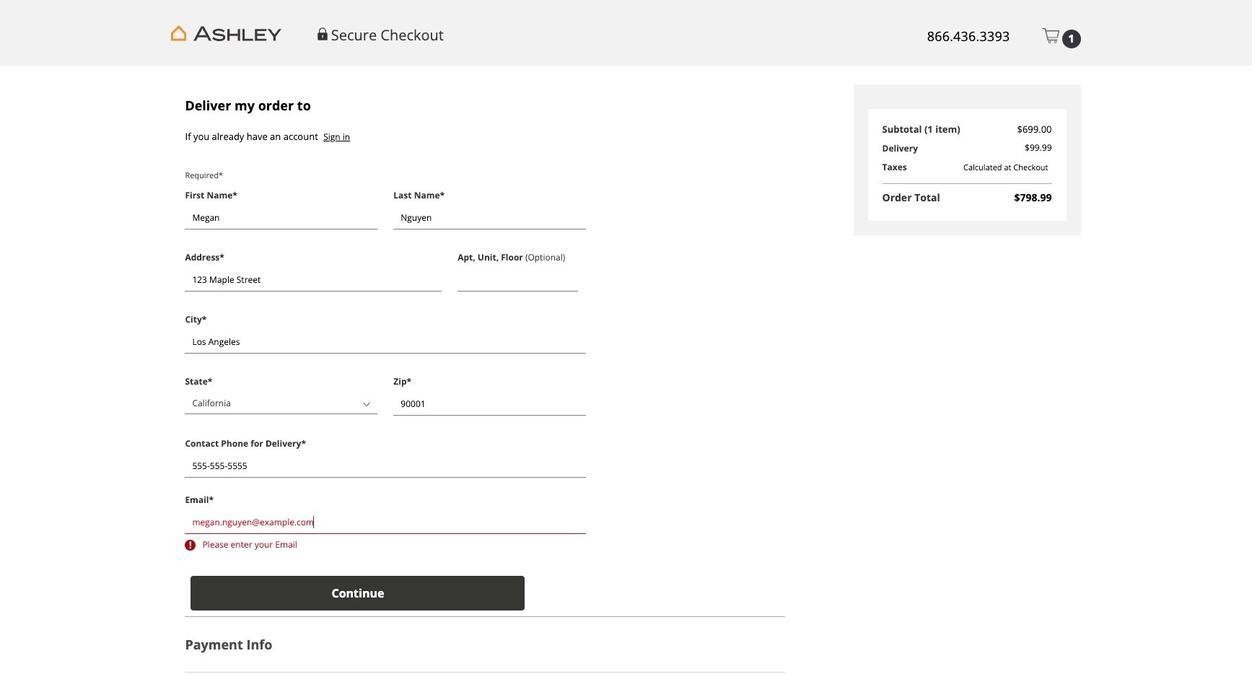 Task type: describe. For each thing, give the bounding box(es) containing it.
Start typing your street address, city, and state for suggestions. text field
[[185, 269, 442, 292]]



Task type: locate. For each thing, give the bounding box(es) containing it.
main content
[[171, 66, 1081, 674]]

None email field
[[185, 511, 586, 534]]

None text field
[[394, 207, 586, 230], [185, 331, 586, 354], [394, 207, 586, 230], [185, 331, 586, 354]]

None telephone field
[[394, 393, 586, 416], [185, 455, 586, 478], [394, 393, 586, 416], [185, 455, 586, 478]]

None text field
[[185, 207, 378, 230], [458, 269, 578, 292], [185, 207, 378, 230], [458, 269, 578, 292]]

alert
[[185, 538, 586, 552]]



